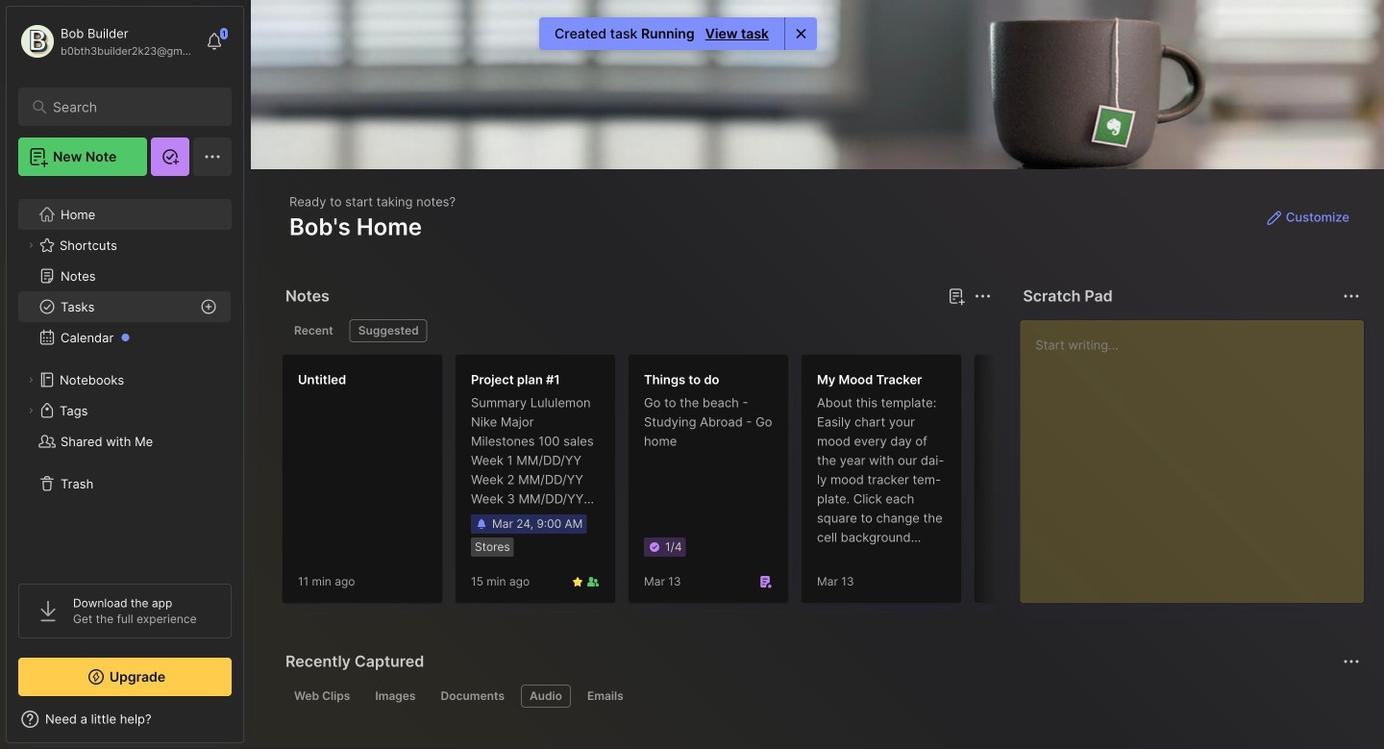 Task type: describe. For each thing, give the bounding box(es) containing it.
expand tags image
[[25, 405, 37, 416]]

1 more actions field from the left
[[970, 283, 997, 310]]

Start writing… text field
[[1036, 320, 1364, 588]]

none search field inside main element
[[53, 95, 206, 118]]

main element
[[0, 0, 250, 749]]

more actions image for first more actions field from the right
[[1340, 285, 1364, 308]]

1 tab list from the top
[[286, 319, 989, 342]]

click to collapse image
[[243, 713, 257, 737]]



Task type: vqa. For each thing, say whether or not it's contained in the screenshot.
THE MORE ACTIONS field
yes



Task type: locate. For each thing, give the bounding box(es) containing it.
alert
[[540, 17, 817, 50]]

WHAT'S NEW field
[[7, 704, 243, 735]]

more actions image
[[972, 285, 995, 308], [1340, 285, 1364, 308]]

2 more actions image from the left
[[1340, 285, 1364, 308]]

None search field
[[53, 95, 206, 118]]

Account field
[[18, 22, 196, 61]]

1 horizontal spatial more actions image
[[1340, 285, 1364, 308]]

0 horizontal spatial more actions image
[[972, 285, 995, 308]]

tree inside main element
[[7, 188, 243, 566]]

tree
[[7, 188, 243, 566]]

Search text field
[[53, 98, 206, 116]]

2 more actions field from the left
[[1339, 283, 1365, 310]]

1 more actions image from the left
[[972, 285, 995, 308]]

1 vertical spatial tab list
[[286, 685, 1358, 708]]

expand notebooks image
[[25, 374, 37, 386]]

1 horizontal spatial more actions field
[[1339, 283, 1365, 310]]

0 vertical spatial tab list
[[286, 319, 989, 342]]

row group
[[282, 354, 1147, 615]]

more actions image for 1st more actions field from the left
[[972, 285, 995, 308]]

tab
[[286, 319, 342, 342], [350, 319, 428, 342], [286, 685, 359, 708], [367, 685, 425, 708], [432, 685, 513, 708], [521, 685, 571, 708], [579, 685, 632, 708]]

tab list
[[286, 319, 989, 342], [286, 685, 1358, 708]]

0 horizontal spatial more actions field
[[970, 283, 997, 310]]

More actions field
[[970, 283, 997, 310], [1339, 283, 1365, 310]]

2 tab list from the top
[[286, 685, 1358, 708]]



